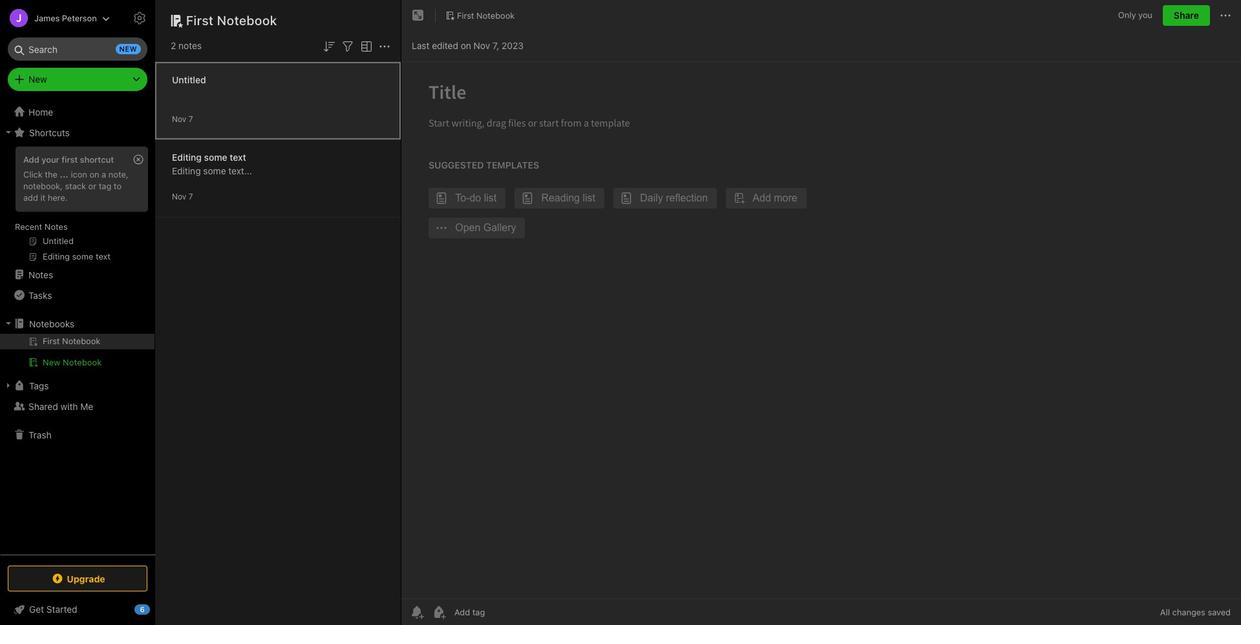Task type: describe. For each thing, give the bounding box(es) containing it.
add
[[23, 193, 38, 203]]

first notebook inside button
[[457, 10, 515, 20]]

add
[[23, 154, 39, 165]]

0 vertical spatial more actions image
[[1218, 8, 1233, 23]]

you
[[1138, 10, 1153, 20]]

shared with me link
[[0, 396, 154, 417]]

note window element
[[401, 0, 1241, 626]]

0 horizontal spatial first
[[186, 13, 214, 28]]

first notebook button
[[441, 6, 519, 25]]

james
[[34, 13, 60, 23]]

new notebook
[[43, 357, 102, 368]]

shared
[[28, 401, 58, 412]]

a
[[102, 169, 106, 180]]

recent notes
[[15, 222, 68, 232]]

first
[[62, 154, 78, 165]]

it
[[40, 193, 45, 203]]

upgrade button
[[8, 566, 147, 592]]

or
[[88, 181, 96, 191]]

home link
[[0, 101, 155, 122]]

2 nov 7 from the top
[[172, 192, 193, 201]]

new for new
[[28, 74, 47, 85]]

shared with me
[[28, 401, 93, 412]]

home
[[28, 106, 53, 117]]

only
[[1118, 10, 1136, 20]]

tags
[[29, 380, 49, 391]]

james peterson
[[34, 13, 97, 23]]

icon on a note, notebook, stack or tag to add it here.
[[23, 169, 128, 203]]

new notebook button
[[0, 355, 154, 370]]

click the ...
[[23, 169, 68, 180]]

1 vertical spatial notes
[[28, 269, 53, 280]]

notebooks
[[29, 318, 74, 329]]

expand note image
[[410, 8, 426, 23]]

text...
[[228, 165, 252, 176]]

0 horizontal spatial first notebook
[[186, 13, 277, 28]]

2 vertical spatial nov
[[172, 192, 186, 201]]

edited
[[432, 40, 458, 51]]

2 7 from the top
[[189, 192, 193, 201]]

...
[[60, 169, 68, 180]]

all changes saved
[[1160, 608, 1231, 618]]

text
[[230, 152, 246, 163]]

editing some text
[[172, 152, 246, 163]]

Account field
[[0, 5, 110, 31]]

1 vertical spatial more actions field
[[377, 37, 392, 54]]

new search field
[[17, 37, 141, 61]]

untitled
[[172, 74, 206, 85]]

new
[[119, 45, 137, 53]]

shortcuts button
[[0, 122, 154, 143]]

tag
[[99, 181, 111, 191]]

1 vertical spatial more actions image
[[377, 39, 392, 54]]

add a reminder image
[[409, 605, 425, 621]]

stack
[[65, 181, 86, 191]]

get
[[29, 604, 44, 615]]

2023
[[502, 40, 524, 51]]

2
[[171, 40, 176, 51]]

group containing add your first shortcut
[[0, 143, 154, 270]]

1 vertical spatial nov
[[172, 114, 186, 124]]

trash link
[[0, 425, 154, 445]]

your
[[42, 154, 59, 165]]

some for text...
[[203, 165, 226, 176]]

add your first shortcut
[[23, 154, 114, 165]]

share button
[[1163, 5, 1210, 26]]

only you
[[1118, 10, 1153, 20]]

editing for editing some text
[[172, 152, 202, 163]]



Task type: locate. For each thing, give the bounding box(es) containing it.
shortcuts
[[29, 127, 70, 138]]

0 vertical spatial more actions field
[[1218, 5, 1233, 26]]

1 vertical spatial editing
[[172, 165, 201, 176]]

add tag image
[[431, 605, 447, 621]]

nov inside the note window element
[[474, 40, 490, 51]]

1 horizontal spatial first
[[457, 10, 474, 20]]

on right the edited
[[461, 40, 471, 51]]

More actions field
[[1218, 5, 1233, 26], [377, 37, 392, 54]]

nov 7
[[172, 114, 193, 124], [172, 192, 193, 201]]

View options field
[[356, 37, 374, 54]]

1 vertical spatial on
[[89, 169, 99, 180]]

first up notes
[[186, 13, 214, 28]]

0 vertical spatial nov 7
[[172, 114, 193, 124]]

2 notes
[[171, 40, 202, 51]]

1 horizontal spatial notebook
[[217, 13, 277, 28]]

6
[[140, 606, 145, 614]]

first notebook up 7,
[[457, 10, 515, 20]]

1 vertical spatial new
[[43, 357, 60, 368]]

0 vertical spatial some
[[204, 152, 227, 163]]

cell
[[0, 334, 154, 350]]

first notebook
[[457, 10, 515, 20], [186, 13, 277, 28]]

1 horizontal spatial on
[[461, 40, 471, 51]]

notes right recent
[[45, 222, 68, 232]]

0 horizontal spatial more actions image
[[377, 39, 392, 54]]

nov
[[474, 40, 490, 51], [172, 114, 186, 124], [172, 192, 186, 201]]

trash
[[28, 430, 52, 441]]

notebook for the new notebook 'button'
[[63, 357, 102, 368]]

7 down untitled
[[189, 114, 193, 124]]

get started
[[29, 604, 77, 615]]

on
[[461, 40, 471, 51], [89, 169, 99, 180]]

settings image
[[132, 10, 147, 26]]

first
[[457, 10, 474, 20], [186, 13, 214, 28]]

notes up the tasks
[[28, 269, 53, 280]]

0 horizontal spatial on
[[89, 169, 99, 180]]

1 vertical spatial nov 7
[[172, 192, 193, 201]]

0 vertical spatial 7
[[189, 114, 193, 124]]

1 horizontal spatial more actions field
[[1218, 5, 1233, 26]]

more actions image
[[1218, 8, 1233, 23], [377, 39, 392, 54]]

Search text field
[[17, 37, 138, 61]]

share
[[1174, 10, 1199, 21]]

expand notebooks image
[[3, 319, 14, 329]]

1 editing from the top
[[172, 152, 202, 163]]

0 vertical spatial new
[[28, 74, 47, 85]]

peterson
[[62, 13, 97, 23]]

first up "last edited on nov 7, 2023"
[[457, 10, 474, 20]]

0 vertical spatial editing
[[172, 152, 202, 163]]

with
[[60, 401, 78, 412]]

changes
[[1172, 608, 1205, 618]]

Help and Learning task checklist field
[[0, 600, 155, 621]]

tasks
[[28, 290, 52, 301]]

0 vertical spatial nov
[[474, 40, 490, 51]]

last
[[412, 40, 429, 51]]

new inside popup button
[[28, 74, 47, 85]]

1 7 from the top
[[189, 114, 193, 124]]

new up home
[[28, 74, 47, 85]]

2 horizontal spatial notebook
[[476, 10, 515, 20]]

Note Editor text field
[[401, 62, 1241, 599]]

to
[[114, 181, 122, 191]]

tree containing home
[[0, 101, 155, 555]]

the
[[45, 169, 57, 180]]

first notebook up notes
[[186, 13, 277, 28]]

first inside button
[[457, 10, 474, 20]]

1 horizontal spatial first notebook
[[457, 10, 515, 20]]

1 horizontal spatial more actions image
[[1218, 8, 1233, 23]]

icon
[[71, 169, 87, 180]]

cell inside tree
[[0, 334, 154, 350]]

add filters image
[[340, 39, 356, 54]]

new
[[28, 74, 47, 85], [43, 357, 60, 368]]

more actions image right view options field
[[377, 39, 392, 54]]

some up editing some text...
[[204, 152, 227, 163]]

0 horizontal spatial more actions field
[[377, 37, 392, 54]]

tags button
[[0, 376, 154, 396]]

nov down untitled
[[172, 114, 186, 124]]

some down editing some text
[[203, 165, 226, 176]]

last edited on nov 7, 2023
[[412, 40, 524, 51]]

more actions field right share button
[[1218, 5, 1233, 26]]

1 vertical spatial some
[[203, 165, 226, 176]]

notes
[[45, 222, 68, 232], [28, 269, 53, 280]]

on inside the note window element
[[461, 40, 471, 51]]

notes link
[[0, 264, 154, 285]]

Sort options field
[[321, 37, 337, 54]]

0 horizontal spatial notebook
[[63, 357, 102, 368]]

notebook for the first notebook button
[[476, 10, 515, 20]]

nov 7 down untitled
[[172, 114, 193, 124]]

tasks button
[[0, 285, 154, 306]]

Add tag field
[[453, 607, 550, 619]]

some for text
[[204, 152, 227, 163]]

notebook,
[[23, 181, 63, 191]]

on left a
[[89, 169, 99, 180]]

Add filters field
[[340, 37, 356, 54]]

more actions field inside the note window element
[[1218, 5, 1233, 26]]

nov down editing some text...
[[172, 192, 186, 201]]

on inside icon on a note, notebook, stack or tag to add it here.
[[89, 169, 99, 180]]

notebook inside button
[[476, 10, 515, 20]]

nov 7 down editing some text...
[[172, 192, 193, 201]]

editing for editing some text...
[[172, 165, 201, 176]]

note,
[[108, 169, 128, 180]]

new inside 'button'
[[43, 357, 60, 368]]

saved
[[1208, 608, 1231, 618]]

0 vertical spatial notes
[[45, 222, 68, 232]]

1 nov 7 from the top
[[172, 114, 193, 124]]

me
[[80, 401, 93, 412]]

recent
[[15, 222, 42, 232]]

notebooks link
[[0, 314, 154, 334]]

click
[[23, 169, 43, 180]]

new for new notebook
[[43, 357, 60, 368]]

7,
[[493, 40, 499, 51]]

click to collapse image
[[150, 602, 160, 617]]

tree
[[0, 101, 155, 555]]

expand tags image
[[3, 381, 14, 391]]

2 editing from the top
[[172, 165, 201, 176]]

notebook
[[476, 10, 515, 20], [217, 13, 277, 28], [63, 357, 102, 368]]

some
[[204, 152, 227, 163], [203, 165, 226, 176]]

group
[[0, 143, 154, 270]]

shortcut
[[80, 154, 114, 165]]

0 vertical spatial on
[[461, 40, 471, 51]]

all
[[1160, 608, 1170, 618]]

1 vertical spatial 7
[[189, 192, 193, 201]]

notebook inside 'button'
[[63, 357, 102, 368]]

started
[[46, 604, 77, 615]]

upgrade
[[67, 574, 105, 585]]

new notebook group
[[0, 334, 154, 376]]

more actions field right view options field
[[377, 37, 392, 54]]

new up tags
[[43, 357, 60, 368]]

editing up editing some text...
[[172, 152, 202, 163]]

editing
[[172, 152, 202, 163], [172, 165, 201, 176]]

nov left 7,
[[474, 40, 490, 51]]

notes
[[178, 40, 202, 51]]

new button
[[8, 68, 147, 91]]

7 down editing some text...
[[189, 192, 193, 201]]

7
[[189, 114, 193, 124], [189, 192, 193, 201]]

more actions image right share button
[[1218, 8, 1233, 23]]

here.
[[48, 193, 68, 203]]

editing down editing some text
[[172, 165, 201, 176]]

editing some text...
[[172, 165, 252, 176]]



Task type: vqa. For each thing, say whether or not it's contained in the screenshot.
Expand Notebooks image
yes



